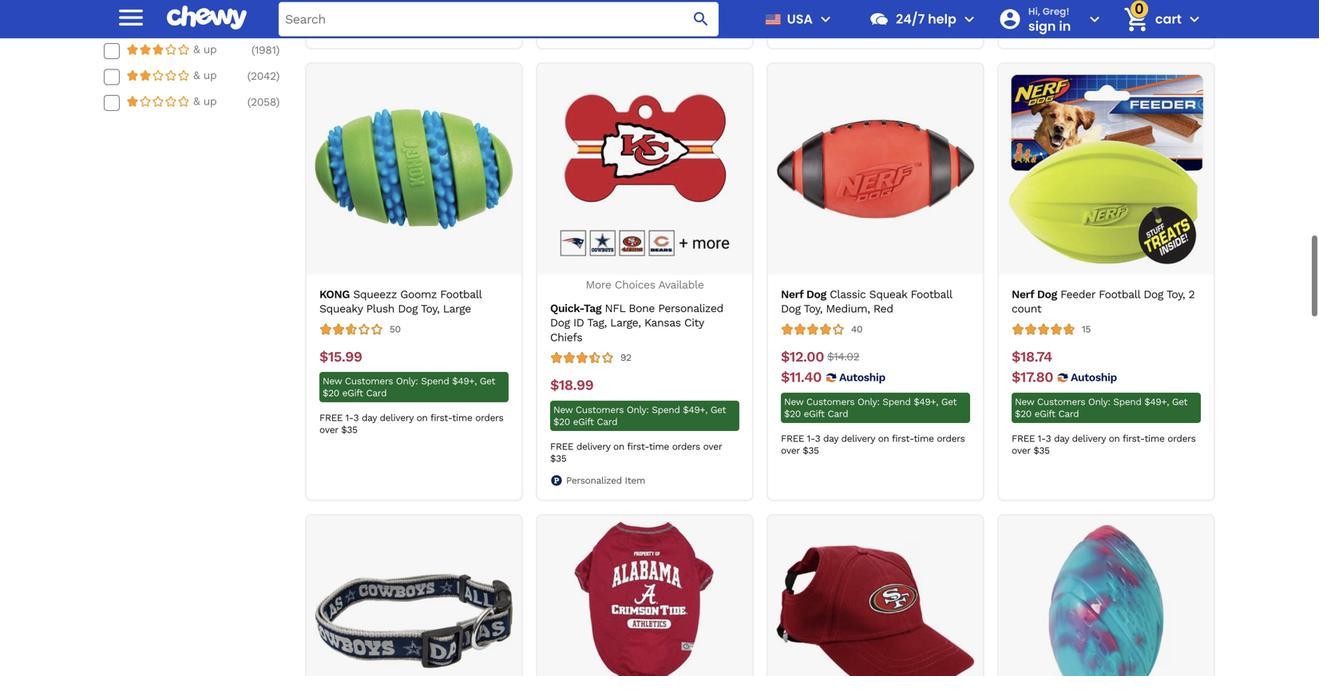 Task type: locate. For each thing, give the bounding box(es) containing it.
( up ( 2058 )
[[247, 69, 251, 83]]

) down ( 2042 )
[[276, 95, 280, 109]]

1 vertical spatial personalized
[[566, 475, 622, 486]]

new customers only: spend $49+, get $20 egift card for dog
[[323, 376, 495, 399]]

football inside "classic squeak football dog toy, medium, red"
[[911, 288, 952, 301]]

0 horizontal spatial menu image
[[115, 1, 147, 33]]

quick-tag
[[550, 302, 602, 315]]

1 horizontal spatial autoship
[[1071, 371, 1117, 384]]

nerf dog left classic
[[781, 288, 827, 301]]

new down $15.99 text box
[[323, 376, 342, 387]]

1 & up from the top
[[193, 17, 217, 30]]

orders
[[937, 0, 965, 7], [475, 2, 504, 13], [1168, 2, 1196, 13], [475, 413, 504, 424], [937, 433, 965, 445], [1168, 433, 1196, 445], [672, 441, 700, 452]]

football up large at the top
[[440, 288, 482, 301]]

( up ( 1981 )
[[250, 17, 253, 31]]

up left 1062
[[203, 17, 217, 30]]

new
[[323, 376, 342, 387], [784, 397, 804, 408], [1015, 397, 1035, 408], [554, 404, 573, 416]]

( 2058 )
[[247, 95, 280, 109]]

delivery
[[841, 0, 875, 7], [380, 2, 414, 13], [1072, 2, 1106, 13], [380, 413, 414, 424], [841, 433, 875, 445], [1072, 433, 1106, 445], [577, 441, 610, 452]]

( up 2042
[[251, 43, 255, 57]]

toy,
[[1167, 288, 1186, 301], [421, 303, 440, 316], [804, 303, 823, 316]]

free delivery on first-time orders over $35
[[550, 441, 722, 464]]

2 nerf dog from the left
[[1012, 288, 1057, 301]]

3 ) from the top
[[276, 69, 280, 83]]

4 up from the top
[[203, 95, 217, 108]]

& up for ( 1981 )
[[193, 43, 217, 56]]

& up
[[193, 17, 217, 30], [193, 43, 217, 56], [193, 69, 217, 82], [193, 95, 217, 108]]

$15.99
[[320, 348, 362, 365]]

autoship down $14.02 'text box'
[[839, 371, 886, 384]]

first-
[[892, 0, 914, 7], [431, 2, 452, 13], [1123, 2, 1145, 13], [431, 413, 452, 424], [892, 433, 914, 445], [1123, 433, 1145, 445], [627, 441, 649, 452]]

24/7 help link
[[863, 0, 957, 38]]

only: down $14.02 'text box'
[[858, 397, 880, 408]]

new down '$18.99' text field
[[554, 404, 573, 416]]

2 horizontal spatial toy,
[[1167, 288, 1186, 301]]

get
[[480, 376, 495, 387], [942, 397, 957, 408], [1172, 397, 1188, 408], [711, 404, 726, 416]]

on
[[878, 0, 889, 7], [417, 2, 428, 13], [1109, 2, 1120, 13], [417, 413, 428, 424], [878, 433, 889, 445], [1109, 433, 1120, 445], [613, 441, 625, 452]]

dog up '$12.00'
[[781, 303, 801, 316]]

empty star image
[[126, 17, 139, 30], [165, 17, 177, 30], [126, 43, 139, 56], [139, 43, 152, 56], [165, 43, 177, 56], [126, 69, 139, 82], [139, 69, 152, 82], [152, 95, 165, 108]]

spend
[[421, 376, 449, 387], [883, 397, 911, 408], [1114, 397, 1142, 408], [652, 404, 680, 416]]

$49+, for squeezz goomz football squeaky plush dog toy, large
[[452, 376, 477, 387]]

dog inside nfl bone personalized dog id tag, large, kansas city chiefs
[[550, 316, 570, 330]]

customers for count
[[1038, 397, 1086, 408]]

2 horizontal spatial football
[[1099, 288, 1141, 301]]

$15.99 text field
[[320, 348, 362, 366]]

Product search field
[[279, 2, 719, 36]]

3 up from the top
[[203, 69, 217, 82]]

customers
[[345, 376, 393, 387], [807, 397, 855, 408], [1038, 397, 1086, 408], [576, 404, 624, 416]]

menu image right usa at the top of page
[[816, 10, 836, 29]]

account menu image
[[1085, 10, 1105, 29]]

1981
[[255, 43, 276, 57]]

hi, greg! sign in
[[1029, 5, 1071, 35]]

get for feeder football dog toy, 2 count
[[1172, 397, 1188, 408]]

toy, left 2
[[1167, 288, 1186, 301]]

filled star image
[[165, 17, 177, 30], [126, 43, 139, 56], [139, 43, 152, 56], [152, 43, 165, 56], [165, 43, 177, 56], [126, 69, 139, 82], [139, 69, 152, 82], [152, 69, 165, 82], [165, 69, 177, 82], [177, 69, 190, 82], [126, 95, 139, 108], [152, 95, 165, 108]]

$17.80
[[1012, 369, 1054, 386]]

toy, inside feeder football dog toy, 2 count
[[1167, 288, 1186, 301]]

only:
[[396, 376, 418, 387], [858, 397, 880, 408], [1089, 397, 1111, 408], [627, 404, 649, 416]]

quick-
[[550, 302, 584, 315]]

dog up count on the top
[[1038, 288, 1057, 301]]

littlearth nfl dog & cat baseball hat, san francisco 49ers, large image
[[777, 522, 975, 677]]

submit search image
[[692, 10, 711, 29]]

card
[[366, 388, 387, 399], [828, 409, 849, 420], [1059, 409, 1079, 420], [597, 416, 618, 428]]

0 horizontal spatial football
[[440, 288, 482, 301]]

$14.02
[[828, 350, 860, 364]]

) down ( 1981 )
[[276, 69, 280, 83]]

nerf dog feeder football dog toy, 2 count image
[[1008, 70, 1206, 269]]

$49+,
[[452, 376, 477, 387], [914, 397, 939, 408], [1145, 397, 1170, 408], [683, 404, 708, 416]]

up down chewy home image
[[203, 43, 217, 56]]

new for feeder football dog toy, 2 count
[[1015, 397, 1035, 408]]

1 ) from the top
[[276, 17, 280, 31]]

new customers only: spend $49+, get $20 egift card
[[323, 376, 495, 399], [784, 397, 957, 420], [1015, 397, 1188, 420], [554, 404, 726, 428]]

92
[[621, 352, 632, 363]]

football right feeder
[[1099, 288, 1141, 301]]

new for classic squeak football dog toy, medium, red
[[784, 397, 804, 408]]

$18.99
[[550, 377, 594, 394]]

nerf
[[781, 288, 804, 301], [1012, 288, 1034, 301]]

egift
[[342, 388, 363, 399], [804, 409, 825, 420], [1035, 409, 1056, 420], [573, 416, 594, 428]]

autoship for $17.80
[[1071, 371, 1117, 384]]

egift down $11.40 text box
[[804, 409, 825, 420]]

2 ) from the top
[[276, 43, 280, 57]]

only: for medium,
[[858, 397, 880, 408]]

2042
[[251, 69, 276, 83]]

football for squeezz goomz football squeaky plush dog toy, large
[[440, 288, 482, 301]]

egift down $15.99 text box
[[342, 388, 363, 399]]

nerf dog
[[781, 288, 827, 301], [1012, 288, 1057, 301]]

new customers only: spend $49+, get $20 egift card down $14.02 'text box'
[[784, 397, 957, 420]]

more choices available
[[586, 278, 704, 292]]

1 up from the top
[[203, 17, 217, 30]]

dog
[[807, 288, 827, 301], [1038, 288, 1057, 301], [1144, 288, 1164, 301], [398, 303, 418, 316], [781, 303, 801, 316], [550, 316, 570, 330]]

only: down 15
[[1089, 397, 1111, 408]]

$35
[[803, 8, 819, 19], [341, 14, 358, 25], [1034, 14, 1050, 25], [341, 425, 358, 436], [803, 445, 819, 457], [1034, 445, 1050, 457], [550, 453, 567, 464]]

personalized up city
[[659, 302, 724, 315]]

menu image left chewy home image
[[115, 1, 147, 33]]

tag
[[584, 302, 602, 315]]

free
[[781, 0, 805, 7], [320, 2, 343, 13], [1012, 2, 1035, 13], [320, 413, 343, 424], [781, 433, 805, 445], [1012, 433, 1035, 445], [550, 441, 574, 452]]

0 horizontal spatial nerf
[[781, 288, 804, 301]]

football for classic squeak football dog toy, medium, red
[[911, 288, 952, 301]]

nerf for $11.40
[[781, 288, 804, 301]]

1 & from the top
[[193, 17, 200, 30]]

dog left 2
[[1144, 288, 1164, 301]]

) for ( 1062 )
[[276, 17, 280, 31]]

up left 2042
[[203, 69, 217, 82]]

customers down $11.40 text box
[[807, 397, 855, 408]]

toy, down goomz
[[421, 303, 440, 316]]

customers down '$18.99' text field
[[576, 404, 624, 416]]

customers down $15.99 text box
[[345, 376, 393, 387]]

day
[[823, 0, 839, 7], [362, 2, 377, 13], [1054, 2, 1069, 13], [362, 413, 377, 424], [823, 433, 839, 445], [1054, 433, 1069, 445]]

3 & up from the top
[[193, 69, 217, 82]]

up left the 2058 at left top
[[203, 95, 217, 108]]

$35 inside free delivery on first-time orders over $35
[[550, 453, 567, 464]]

pets first nfl nylon dog collar, dallas cowboys, medium: 12 to 18-in neck, 5/8-in wide image
[[315, 522, 513, 677]]

time inside free delivery on first-time orders over $35
[[649, 441, 669, 452]]

0 horizontal spatial autoship
[[839, 371, 886, 384]]

squeezz goomz football squeaky plush dog toy, large
[[320, 288, 482, 316]]

petstages grunt n punt football dog toy, blue & pink image
[[1008, 522, 1206, 677]]

menu image inside usa "popup button"
[[816, 10, 836, 29]]

2 up from the top
[[203, 43, 217, 56]]

0 horizontal spatial nerf dog
[[781, 288, 827, 301]]

new customers only: spend $49+, get $20 egift card down $17.80 text field
[[1015, 397, 1188, 420]]

$11.40
[[781, 369, 822, 386]]

)
[[276, 17, 280, 31], [276, 43, 280, 57], [276, 69, 280, 83], [276, 95, 280, 109]]

2 football from the left
[[911, 288, 952, 301]]

up for ( 1981 )
[[203, 43, 217, 56]]

filled star image
[[126, 17, 139, 30], [139, 17, 152, 30], [177, 17, 190, 30], [177, 43, 190, 56], [139, 95, 152, 108], [165, 95, 177, 108], [177, 95, 190, 108]]

delivery inside free delivery on first-time orders over $35
[[577, 441, 610, 452]]

nfl
[[605, 302, 626, 315]]

football inside feeder football dog toy, 2 count
[[1099, 288, 1141, 301]]

only: down 50
[[396, 376, 418, 387]]

squeaky
[[320, 303, 363, 316]]

new down $17.80 text field
[[1015, 397, 1035, 408]]

1 autoship from the left
[[839, 371, 886, 384]]

2 & up from the top
[[193, 43, 217, 56]]

1 horizontal spatial nerf
[[1012, 288, 1034, 301]]

new customers only: spend $49+, get $20 egift card up free delivery on first-time orders over $35
[[554, 404, 726, 428]]

autoship
[[839, 371, 886, 384], [1071, 371, 1117, 384]]

nfl bone personalized dog id tag, large, kansas city chiefs
[[550, 302, 724, 344]]

( 1981 )
[[251, 43, 280, 57]]

1 horizontal spatial personalized
[[659, 302, 724, 315]]

1 horizontal spatial toy,
[[804, 303, 823, 316]]

$18.74 text field
[[1012, 348, 1053, 366]]

dog down goomz
[[398, 303, 418, 316]]

$20
[[323, 388, 339, 399], [784, 409, 801, 420], [1015, 409, 1032, 420], [554, 416, 570, 428]]

nerf left classic
[[781, 288, 804, 301]]

dog left classic
[[807, 288, 827, 301]]

menu image
[[115, 1, 147, 33], [816, 10, 836, 29]]

football right squeak
[[911, 288, 952, 301]]

id
[[574, 316, 584, 330]]

football
[[440, 288, 482, 301], [911, 288, 952, 301], [1099, 288, 1141, 301]]

( 2042 )
[[247, 69, 280, 83]]

chewy home image
[[167, 0, 247, 35]]

nerf up count on the top
[[1012, 288, 1034, 301]]

$12.00 $14.02
[[781, 348, 860, 365]]

dog up 'chiefs'
[[550, 316, 570, 330]]

4 ) from the top
[[276, 95, 280, 109]]

1 horizontal spatial menu image
[[816, 10, 836, 29]]

dog inside feeder football dog toy, 2 count
[[1144, 288, 1164, 301]]

2 nerf from the left
[[1012, 288, 1034, 301]]

$12.00
[[781, 348, 824, 365]]

toy, left 'medium,'
[[804, 303, 823, 316]]

personalized right personalized image
[[566, 475, 622, 486]]

1-
[[807, 0, 815, 7], [346, 2, 354, 13], [1038, 2, 1046, 13], [346, 413, 354, 424], [807, 433, 815, 445], [1038, 433, 1046, 445]]

24/7
[[896, 10, 925, 28]]

) up ( 1981 )
[[276, 17, 280, 31]]

nerf dog classic squeak football dog toy, medium, red image
[[777, 70, 975, 269]]

toy, inside squeezz goomz football squeaky plush dog toy, large
[[421, 303, 440, 316]]

0 horizontal spatial toy,
[[421, 303, 440, 316]]

( for 2058
[[247, 95, 251, 109]]

) down ( 1062 )
[[276, 43, 280, 57]]

greg!
[[1043, 5, 1070, 18]]

empty star image
[[139, 17, 152, 30], [177, 17, 190, 30], [152, 43, 165, 56], [177, 43, 190, 56], [152, 69, 165, 82], [165, 69, 177, 82], [177, 69, 190, 82], [126, 95, 139, 108], [139, 95, 152, 108], [165, 95, 177, 108], [177, 95, 190, 108]]

toy, inside "classic squeak football dog toy, medium, red"
[[804, 303, 823, 316]]

$20 down $11.40 text box
[[784, 409, 801, 420]]

spend for squeak
[[883, 397, 911, 408]]

( for 1981
[[251, 43, 255, 57]]

1 football from the left
[[440, 288, 482, 301]]

0 horizontal spatial personalized
[[566, 475, 622, 486]]

large
[[443, 303, 471, 316]]

1 nerf dog from the left
[[781, 288, 827, 301]]

football inside squeezz goomz football squeaky plush dog toy, large
[[440, 288, 482, 301]]

personalized image
[[550, 474, 563, 487]]

4 & from the top
[[193, 95, 200, 108]]

up for ( 1062 )
[[203, 17, 217, 30]]

time
[[914, 0, 934, 7], [452, 2, 472, 13], [1145, 2, 1165, 13], [452, 413, 472, 424], [914, 433, 934, 445], [1145, 433, 1165, 445], [649, 441, 669, 452]]

up for ( 2042 )
[[203, 69, 217, 82]]

over
[[781, 8, 800, 19], [320, 14, 338, 25], [1012, 14, 1031, 25], [320, 425, 338, 436], [703, 441, 722, 452], [781, 445, 800, 457], [1012, 445, 1031, 457]]

3 football from the left
[[1099, 288, 1141, 301]]

$20 down $15.99 text box
[[323, 388, 339, 399]]

free inside free delivery on first-time orders over $35
[[550, 441, 574, 452]]

customers down $17.80 text field
[[1038, 397, 1086, 408]]

autoship down 15
[[1071, 371, 1117, 384]]

3 & from the top
[[193, 69, 200, 82]]

1 nerf from the left
[[781, 288, 804, 301]]

egift down $17.80 text field
[[1035, 409, 1056, 420]]

nerf dog for $11.40
[[781, 288, 827, 301]]

customers for dog
[[345, 376, 393, 387]]

3
[[815, 0, 821, 7], [354, 2, 359, 13], [1046, 2, 1051, 13], [354, 413, 359, 424], [815, 433, 821, 445], [1046, 433, 1051, 445]]

( down 2042
[[247, 95, 251, 109]]

pets first ncaa dog & cat t-shirt, alabama, medium image
[[546, 522, 744, 677]]

personalized
[[659, 302, 724, 315], [566, 475, 622, 486]]

2 & from the top
[[193, 43, 200, 56]]

nerf dog up count on the top
[[1012, 288, 1057, 301]]

kong
[[320, 288, 350, 301]]

) for ( 2058 )
[[276, 95, 280, 109]]

help
[[928, 10, 957, 28]]

1 horizontal spatial football
[[911, 288, 952, 301]]

) for ( 2042 )
[[276, 69, 280, 83]]

new down $11.40 text box
[[784, 397, 804, 408]]

free 1-3 day delivery on first-time orders over $35
[[781, 0, 965, 19], [320, 2, 504, 25], [1012, 2, 1196, 25], [320, 413, 504, 436], [781, 433, 965, 457], [1012, 433, 1196, 457]]

1 horizontal spatial nerf dog
[[1012, 288, 1057, 301]]

up for ( 2058 )
[[203, 95, 217, 108]]

classic
[[830, 288, 866, 301]]

chewy support image
[[869, 9, 890, 30]]

0 vertical spatial personalized
[[659, 302, 724, 315]]

kansas
[[645, 316, 681, 330]]

&
[[193, 17, 200, 30], [193, 43, 200, 56], [193, 69, 200, 82], [193, 95, 200, 108]]

new customers only: spend $49+, get $20 egift card down 50
[[323, 376, 495, 399]]

2 autoship from the left
[[1071, 371, 1117, 384]]

up
[[203, 17, 217, 30], [203, 43, 217, 56], [203, 69, 217, 82], [203, 95, 217, 108]]

(
[[250, 17, 253, 31], [251, 43, 255, 57], [247, 69, 251, 83], [247, 95, 251, 109]]

new customers only: spend $49+, get $20 egift card for count
[[1015, 397, 1188, 420]]

4 & up from the top
[[193, 95, 217, 108]]

2058
[[251, 95, 276, 109]]

$20 down $17.80 text field
[[1015, 409, 1032, 420]]



Task type: describe. For each thing, give the bounding box(es) containing it.
squeak
[[870, 288, 908, 301]]

over inside free delivery on first-time orders over $35
[[703, 441, 722, 452]]

& for ( 2058 )
[[193, 95, 200, 108]]

& up for ( 1062 )
[[193, 17, 217, 30]]

choices
[[615, 278, 656, 292]]

items image
[[1122, 5, 1151, 33]]

kong squeezz goomz football squeaky plush dog toy, large image
[[315, 70, 513, 269]]

cart
[[1156, 10, 1182, 28]]

goomz
[[400, 288, 437, 301]]

$12.00 text field
[[781, 348, 824, 366]]

tag,
[[587, 316, 607, 330]]

bone
[[629, 302, 655, 315]]

$20 down '$18.99' text field
[[554, 416, 570, 428]]

$14.02 text field
[[828, 348, 860, 366]]

24/7 help
[[896, 10, 957, 28]]

$20 for squeezz goomz football squeaky plush dog toy, large
[[323, 388, 339, 399]]

cart menu image
[[1185, 10, 1205, 29]]

50
[[390, 324, 401, 335]]

classic squeak football dog toy, medium, red
[[781, 288, 952, 316]]

customers for medium,
[[807, 397, 855, 408]]

Search text field
[[279, 2, 719, 36]]

$49+, for classic squeak football dog toy, medium, red
[[914, 397, 939, 408]]

new for squeezz goomz football squeaky plush dog toy, large
[[323, 376, 342, 387]]

$18.74
[[1012, 348, 1053, 365]]

only: for count
[[1089, 397, 1111, 408]]

) for ( 1981 )
[[276, 43, 280, 57]]

in
[[1059, 17, 1071, 35]]

chiefs
[[550, 331, 583, 344]]

spend for goomz
[[421, 376, 449, 387]]

egift for count
[[1035, 409, 1056, 420]]

cart link
[[1117, 0, 1182, 38]]

personalized item
[[566, 475, 645, 486]]

( 1062 )
[[250, 17, 280, 31]]

2
[[1189, 288, 1195, 301]]

nerf for $17.80
[[1012, 288, 1034, 301]]

egift for dog
[[342, 388, 363, 399]]

more
[[586, 278, 612, 292]]

new customers only: spend $49+, get $20 egift card for medium,
[[784, 397, 957, 420]]

plush
[[366, 303, 395, 316]]

medium,
[[826, 303, 870, 316]]

city
[[685, 316, 704, 330]]

& for ( 2042 )
[[193, 69, 200, 82]]

dog inside squeezz goomz football squeaky plush dog toy, large
[[398, 303, 418, 316]]

& for ( 1062 )
[[193, 17, 200, 30]]

card for dog
[[366, 388, 387, 399]]

1062
[[253, 17, 276, 31]]

on inside free delivery on first-time orders over $35
[[613, 441, 625, 452]]

$49+, for feeder football dog toy, 2 count
[[1145, 397, 1170, 408]]

usa button
[[759, 0, 836, 38]]

$11.40 text field
[[781, 369, 822, 387]]

15
[[1082, 324, 1091, 335]]

( for 2042
[[247, 69, 251, 83]]

card for medium,
[[828, 409, 849, 420]]

$17.80 text field
[[1012, 369, 1054, 387]]

red
[[874, 303, 893, 316]]

egift down '$18.99' text field
[[573, 416, 594, 428]]

item
[[625, 475, 645, 486]]

feeder
[[1061, 288, 1096, 301]]

orders inside free delivery on first-time orders over $35
[[672, 441, 700, 452]]

$18.99 text field
[[550, 377, 594, 394]]

available
[[659, 278, 704, 292]]

get for classic squeak football dog toy, medium, red
[[942, 397, 957, 408]]

spend for football
[[1114, 397, 1142, 408]]

$20 for feeder football dog toy, 2 count
[[1015, 409, 1032, 420]]

nerf dog for $17.80
[[1012, 288, 1057, 301]]

dog inside "classic squeak football dog toy, medium, red"
[[781, 303, 801, 316]]

first- inside free delivery on first-time orders over $35
[[627, 441, 649, 452]]

& up for ( 2042 )
[[193, 69, 217, 82]]

help menu image
[[960, 10, 979, 29]]

feeder football dog toy, 2 count
[[1012, 288, 1195, 316]]

personalized inside nfl bone personalized dog id tag, large, kansas city chiefs
[[659, 302, 724, 315]]

squeezz
[[353, 288, 397, 301]]

get for squeezz goomz football squeaky plush dog toy, large
[[480, 376, 495, 387]]

hi,
[[1029, 5, 1041, 18]]

card for count
[[1059, 409, 1079, 420]]

$20 for classic squeak football dog toy, medium, red
[[784, 409, 801, 420]]

count
[[1012, 303, 1042, 316]]

only: for dog
[[396, 376, 418, 387]]

40
[[852, 324, 863, 335]]

egift for medium,
[[804, 409, 825, 420]]

& up for ( 2058 )
[[193, 95, 217, 108]]

autoship for $11.40
[[839, 371, 886, 384]]

quick-tag nfl bone personalized dog id tag, large, kansas city chiefs image
[[546, 70, 744, 269]]

sign
[[1029, 17, 1056, 35]]

( for 1062
[[250, 17, 253, 31]]

only: up free delivery on first-time orders over $35
[[627, 404, 649, 416]]

& for ( 1981 )
[[193, 43, 200, 56]]

large,
[[610, 316, 641, 330]]

usa
[[787, 10, 813, 28]]



Task type: vqa. For each thing, say whether or not it's contained in the screenshot.
up associated with ( 2058 )
yes



